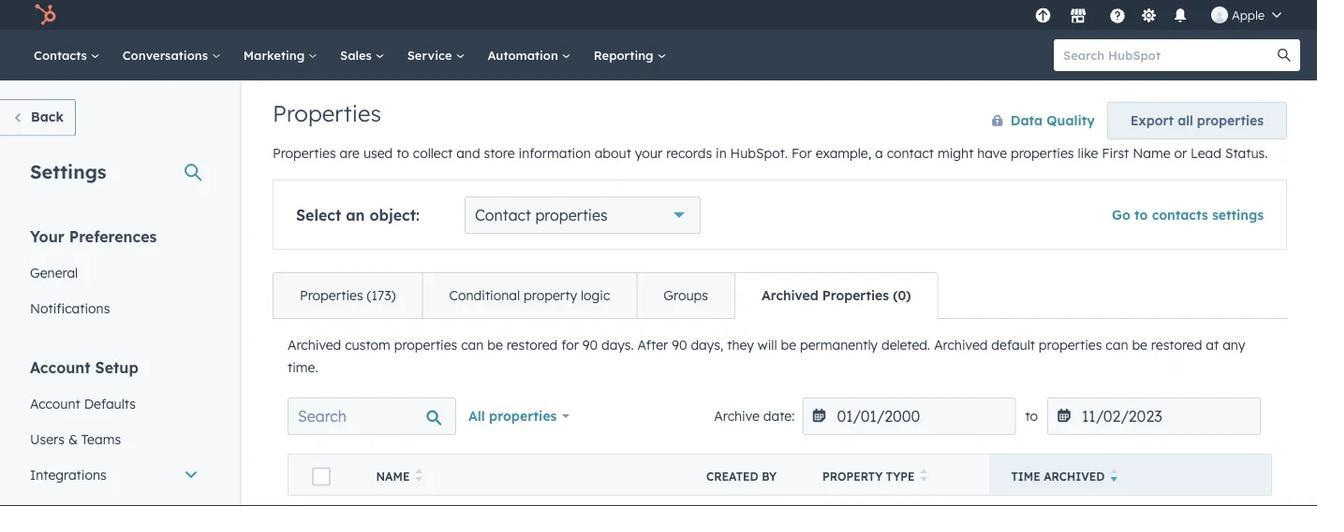 Task type: locate. For each thing, give the bounding box(es) containing it.
logic
[[581, 288, 610, 304]]

your
[[30, 227, 64, 246]]

name left or
[[1133, 145, 1171, 162]]

90
[[583, 337, 598, 354], [672, 337, 687, 354]]

press to sort. image
[[415, 469, 422, 483], [921, 469, 928, 483]]

apple
[[1232, 7, 1265, 22]]

name inside button
[[376, 470, 410, 484]]

archived left descending sort. press to sort ascending. element
[[1044, 470, 1105, 484]]

apple button
[[1200, 0, 1293, 30]]

property
[[823, 470, 883, 484]]

name down search archived properties search field
[[376, 470, 410, 484]]

properties down the information
[[535, 206, 608, 225]]

like
[[1078, 145, 1098, 162]]

properties left "are"
[[273, 145, 336, 162]]

archive
[[714, 409, 760, 425]]

data
[[1011, 112, 1043, 129]]

0 horizontal spatial restored
[[507, 337, 558, 354]]

account setup element
[[19, 357, 210, 507]]

to right go
[[1135, 207, 1148, 223]]

1 horizontal spatial mm/dd/yyyy text field
[[1048, 398, 1261, 436]]

be down conditional
[[487, 337, 503, 354]]

custom
[[345, 337, 391, 354]]

2 horizontal spatial be
[[1132, 337, 1148, 354]]

1 vertical spatial to
[[1135, 207, 1148, 223]]

90 right for
[[583, 337, 598, 354]]

tab list
[[273, 273, 938, 320]]

and
[[456, 145, 480, 162]]

properties inside "contact properties" popup button
[[535, 206, 608, 225]]

1 horizontal spatial press to sort. image
[[921, 469, 928, 483]]

lead
[[1191, 145, 1222, 162]]

properties (173) link
[[274, 274, 422, 319]]

back link
[[0, 99, 76, 136]]

general link
[[19, 255, 210, 291]]

groups link
[[637, 274, 735, 319]]

mm/dd/yyyy text field up the time archived button
[[1048, 398, 1261, 436]]

your
[[635, 145, 663, 162]]

restored left for
[[507, 337, 558, 354]]

properties
[[273, 99, 381, 127], [273, 145, 336, 162], [300, 288, 363, 304], [823, 288, 889, 304]]

all
[[1178, 112, 1193, 129]]

marketing
[[243, 47, 308, 63]]

properties up status.
[[1197, 112, 1264, 129]]

properties up "are"
[[273, 99, 381, 127]]

tab panel
[[273, 319, 1287, 507]]

0 horizontal spatial 90
[[583, 337, 598, 354]]

name button
[[354, 455, 684, 496]]

settings
[[1212, 207, 1264, 223]]

1 press to sort. image from the left
[[415, 469, 422, 483]]

for
[[561, 337, 579, 354]]

tab list containing properties (173)
[[273, 273, 938, 320]]

properties for properties are used to collect and store information about your records in hubspot. for example, a contact might have properties like first name or lead status.
[[273, 145, 336, 162]]

hubspot image
[[34, 4, 56, 26]]

are
[[340, 145, 360, 162]]

0 horizontal spatial can
[[461, 337, 484, 354]]

press to sort. image inside 'name' button
[[415, 469, 422, 483]]

restored left at
[[1151, 337, 1203, 354]]

0 horizontal spatial press to sort. element
[[415, 469, 422, 485]]

2 mm/dd/yyyy text field from the left
[[1048, 398, 1261, 436]]

by
[[762, 470, 777, 484]]

restored
[[507, 337, 558, 354], [1151, 337, 1203, 354]]

properties for properties (173)
[[300, 288, 363, 304]]

properties (173)
[[300, 288, 396, 304]]

notifications link
[[19, 291, 210, 327]]

2 account from the top
[[30, 396, 80, 412]]

time archived
[[1011, 470, 1105, 484]]

about
[[595, 145, 631, 162]]

properties right all
[[489, 409, 557, 425]]

MM/DD/YYYY text field
[[802, 398, 1016, 436], [1048, 398, 1261, 436]]

used
[[363, 145, 393, 162]]

0 horizontal spatial to
[[397, 145, 409, 162]]

search image
[[1278, 49, 1291, 62]]

press to sort. element down search archived properties search field
[[415, 469, 422, 485]]

(173)
[[367, 288, 396, 304]]

export all properties
[[1131, 112, 1264, 129]]

to right used
[[397, 145, 409, 162]]

archived custom properties can be restored for 90 days. after 90 days, they will be permanently deleted. archived default properties can be restored at any time.
[[288, 337, 1246, 376]]

have
[[978, 145, 1007, 162]]

press to sort. image for property type
[[921, 469, 928, 483]]

marketplaces button
[[1059, 0, 1098, 30]]

0 vertical spatial to
[[397, 145, 409, 162]]

account defaults link
[[19, 387, 210, 422]]

2 vertical spatial to
[[1025, 409, 1038, 425]]

2 can from the left
[[1106, 337, 1129, 354]]

properties left '(173)'
[[300, 288, 363, 304]]

press to sort. image right type
[[921, 469, 928, 483]]

automation link
[[476, 30, 583, 81]]

1 can from the left
[[461, 337, 484, 354]]

marketing link
[[232, 30, 329, 81]]

archived left default
[[934, 337, 988, 354]]

information
[[519, 145, 591, 162]]

0 horizontal spatial be
[[487, 337, 503, 354]]

archived properties (0)
[[762, 288, 911, 304]]

an
[[346, 206, 365, 225]]

mm/dd/yyyy text field up property type button on the right of page
[[802, 398, 1016, 436]]

a
[[875, 145, 883, 162]]

be
[[487, 337, 503, 354], [781, 337, 797, 354], [1132, 337, 1148, 354]]

export
[[1131, 112, 1174, 129]]

1 horizontal spatial restored
[[1151, 337, 1203, 354]]

to up time
[[1025, 409, 1038, 425]]

go
[[1112, 207, 1131, 223]]

properties
[[1197, 112, 1264, 129], [1011, 145, 1074, 162], [535, 206, 608, 225], [394, 337, 458, 354], [1039, 337, 1102, 354], [489, 409, 557, 425]]

collect
[[413, 145, 453, 162]]

0 horizontal spatial mm/dd/yyyy text field
[[802, 398, 1016, 436]]

select an object:
[[296, 206, 420, 225]]

to
[[397, 145, 409, 162], [1135, 207, 1148, 223], [1025, 409, 1038, 425]]

90 right after on the bottom
[[672, 337, 687, 354]]

date:
[[763, 409, 795, 425]]

settings image
[[1141, 8, 1158, 25]]

properties down data quality button
[[1011, 145, 1074, 162]]

press to sort. element
[[415, 469, 422, 485], [921, 469, 928, 485]]

1 be from the left
[[487, 337, 503, 354]]

reporting link
[[583, 30, 678, 81]]

might
[[938, 145, 974, 162]]

account up account defaults
[[30, 358, 91, 377]]

press to sort. element inside 'name' button
[[415, 469, 422, 485]]

Search archived properties search field
[[288, 398, 456, 436]]

teams
[[81, 431, 121, 448]]

0 vertical spatial name
[[1133, 145, 1171, 162]]

service
[[407, 47, 456, 63]]

archived up will
[[762, 288, 819, 304]]

integrations button
[[19, 458, 210, 493]]

1 horizontal spatial be
[[781, 337, 797, 354]]

all properties button
[[456, 398, 582, 436]]

for
[[792, 145, 812, 162]]

1 horizontal spatial to
[[1025, 409, 1038, 425]]

hubspot.
[[731, 145, 788, 162]]

0 horizontal spatial press to sort. image
[[415, 469, 422, 483]]

3 be from the left
[[1132, 337, 1148, 354]]

notifications
[[30, 300, 110, 317]]

1 press to sort. element from the left
[[415, 469, 422, 485]]

conditional property logic link
[[422, 274, 637, 319]]

account for account defaults
[[30, 396, 80, 412]]

press to sort. image inside property type button
[[921, 469, 928, 483]]

press to sort. element inside property type button
[[921, 469, 928, 485]]

press to sort. image down search archived properties search field
[[415, 469, 422, 483]]

defaults
[[84, 396, 136, 412]]

archived up time.
[[288, 337, 341, 354]]

name
[[1133, 145, 1171, 162], [376, 470, 410, 484]]

time archived button
[[989, 455, 1272, 496]]

can
[[461, 337, 484, 354], [1106, 337, 1129, 354]]

in
[[716, 145, 727, 162]]

time.
[[288, 360, 318, 376]]

properties right default
[[1039, 337, 1102, 354]]

account up the users
[[30, 396, 80, 412]]

2 press to sort. element from the left
[[921, 469, 928, 485]]

contact
[[475, 206, 531, 225]]

1 vertical spatial name
[[376, 470, 410, 484]]

1 account from the top
[[30, 358, 91, 377]]

account defaults
[[30, 396, 136, 412]]

2 restored from the left
[[1151, 337, 1203, 354]]

users & teams link
[[19, 422, 210, 458]]

conversations
[[122, 47, 212, 63]]

properties right custom
[[394, 337, 458, 354]]

1 90 from the left
[[583, 337, 598, 354]]

1 horizontal spatial 90
[[672, 337, 687, 354]]

be left at
[[1132, 337, 1148, 354]]

1 horizontal spatial press to sort. element
[[921, 469, 928, 485]]

0 vertical spatial account
[[30, 358, 91, 377]]

be right will
[[781, 337, 797, 354]]

2 press to sort. image from the left
[[921, 469, 928, 483]]

0 horizontal spatial name
[[376, 470, 410, 484]]

service link
[[396, 30, 476, 81]]

default
[[992, 337, 1035, 354]]

created
[[706, 470, 759, 484]]

archived inside the time archived button
[[1044, 470, 1105, 484]]

1 vertical spatial account
[[30, 396, 80, 412]]

sales
[[340, 47, 375, 63]]

1 horizontal spatial can
[[1106, 337, 1129, 354]]

press to sort. element right type
[[921, 469, 928, 485]]



Task type: describe. For each thing, give the bounding box(es) containing it.
store
[[484, 145, 515, 162]]

or
[[1175, 145, 1187, 162]]

upgrade link
[[1032, 5, 1055, 25]]

example,
[[816, 145, 872, 162]]

days,
[[691, 337, 724, 354]]

type
[[886, 470, 915, 484]]

reporting
[[594, 47, 657, 63]]

(0)
[[893, 288, 911, 304]]

go to contacts settings
[[1112, 207, 1264, 223]]

contact properties
[[475, 206, 608, 225]]

select
[[296, 206, 341, 225]]

contacts
[[34, 47, 91, 63]]

export all properties button
[[1107, 102, 1287, 140]]

properties inside "export all properties" button
[[1197, 112, 1264, 129]]

search button
[[1269, 39, 1301, 71]]

descending sort. press to sort ascending. image
[[1111, 469, 1118, 483]]

press to sort. element for property type
[[921, 469, 928, 485]]

groups
[[664, 288, 708, 304]]

properties are used to collect and store information about your records in hubspot. for example, a contact might have properties like first name or lead status.
[[273, 145, 1268, 162]]

property
[[524, 288, 577, 304]]

data quality
[[1011, 112, 1095, 129]]

conversations link
[[111, 30, 232, 81]]

account for account setup
[[30, 358, 91, 377]]

2 horizontal spatial to
[[1135, 207, 1148, 223]]

records
[[666, 145, 712, 162]]

any
[[1223, 337, 1246, 354]]

contacts link
[[22, 30, 111, 81]]

after
[[638, 337, 668, 354]]

preferences
[[69, 227, 157, 246]]

archived inside archived properties (0) link
[[762, 288, 819, 304]]

back
[[31, 109, 64, 125]]

time
[[1011, 470, 1041, 484]]

property type button
[[800, 455, 989, 496]]

permanently
[[800, 337, 878, 354]]

tab panel containing archived custom properties can be restored for 90 days. after 90 days, they will be permanently deleted. archived default properties can be restored at any time.
[[273, 319, 1287, 507]]

settings
[[30, 160, 106, 183]]

contact properties button
[[465, 197, 701, 234]]

first
[[1102, 145, 1129, 162]]

1 restored from the left
[[507, 337, 558, 354]]

your preferences
[[30, 227, 157, 246]]

your preferences element
[[19, 226, 210, 327]]

conditional
[[449, 288, 520, 304]]

status.
[[1226, 145, 1268, 162]]

quality
[[1047, 112, 1095, 129]]

help image
[[1109, 8, 1126, 25]]

data quality button
[[972, 102, 1096, 140]]

apple menu
[[1030, 0, 1295, 30]]

settings link
[[1138, 5, 1161, 25]]

Search HubSpot search field
[[1054, 39, 1284, 71]]

conditional property logic
[[449, 288, 610, 304]]

object:
[[370, 206, 420, 225]]

descending sort. press to sort ascending. element
[[1111, 469, 1118, 485]]

press to sort. image for name
[[415, 469, 422, 483]]

marketplaces image
[[1070, 8, 1087, 25]]

contacts
[[1152, 207, 1208, 223]]

archive date:
[[714, 409, 795, 425]]

created by
[[706, 470, 777, 484]]

press to sort. element for name
[[415, 469, 422, 485]]

will
[[758, 337, 777, 354]]

properties for properties
[[273, 99, 381, 127]]

account setup
[[30, 358, 138, 377]]

properties left (0)
[[823, 288, 889, 304]]

notifications image
[[1172, 8, 1189, 25]]

users
[[30, 431, 65, 448]]

upgrade image
[[1035, 8, 1052, 25]]

contact
[[887, 145, 934, 162]]

days.
[[602, 337, 634, 354]]

all properties
[[469, 409, 557, 425]]

sales link
[[329, 30, 396, 81]]

properties inside all properties popup button
[[489, 409, 557, 425]]

help button
[[1102, 0, 1134, 30]]

setup
[[95, 358, 138, 377]]

deleted.
[[882, 337, 931, 354]]

2 90 from the left
[[672, 337, 687, 354]]

general
[[30, 265, 78, 281]]

1 horizontal spatial name
[[1133, 145, 1171, 162]]

at
[[1206, 337, 1219, 354]]

1 mm/dd/yyyy text field from the left
[[802, 398, 1016, 436]]

automation
[[488, 47, 562, 63]]

hubspot link
[[22, 4, 70, 26]]

2 be from the left
[[781, 337, 797, 354]]

bob builder image
[[1212, 7, 1228, 23]]



Task type: vqa. For each thing, say whether or not it's contained in the screenshot.
Pagination navigation on the top of the page
no



